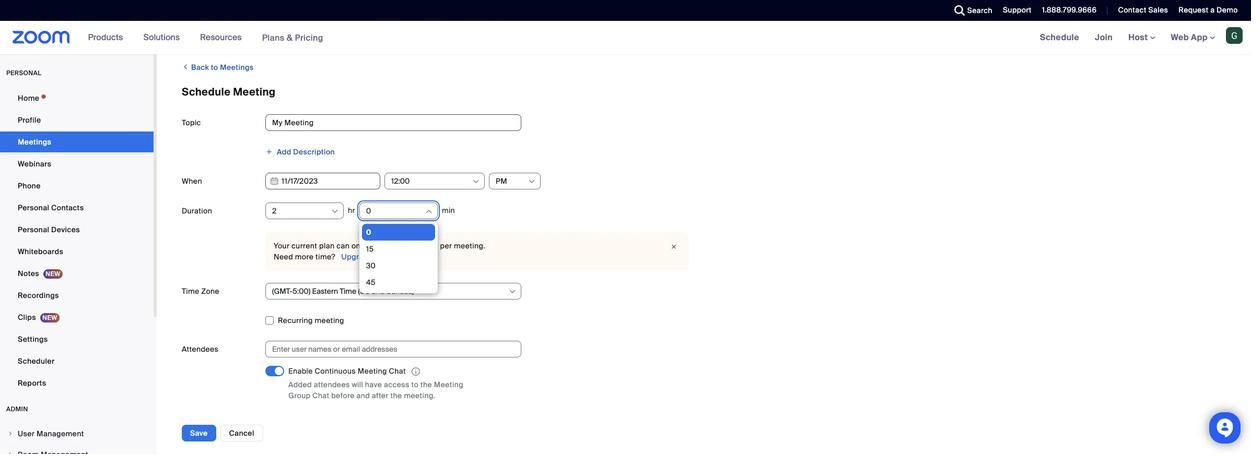 Task type: vqa. For each thing, say whether or not it's contained in the screenshot.
the leftmost Trial
no



Task type: locate. For each thing, give the bounding box(es) containing it.
web
[[1171, 32, 1189, 43]]

0 vertical spatial and
[[286, 17, 299, 27]]

2
[[272, 206, 277, 216]]

0 horizontal spatial ai
[[56, 17, 63, 27]]

1 vertical spatial and
[[357, 391, 370, 401]]

app
[[1191, 32, 1208, 43]]

0 horizontal spatial schedule
[[182, 85, 231, 99]]

add description button
[[265, 144, 335, 160]]

0 horizontal spatial access
[[315, 17, 340, 27]]

1 personal from the top
[[18, 203, 49, 213]]

access
[[315, 17, 340, 27], [384, 380, 410, 390]]

meeting inside added attendees will have access to the meeting group chat before and after the meeting.
[[434, 380, 463, 390]]

schedule meeting
[[182, 85, 276, 99]]

2 button
[[272, 203, 330, 219]]

0 vertical spatial show options image
[[472, 178, 480, 186]]

enable
[[288, 367, 313, 376]]

personal devices
[[18, 225, 80, 235]]

1 horizontal spatial upgrade
[[341, 252, 372, 262]]

ai
[[56, 17, 63, 27], [145, 17, 152, 27], [351, 17, 359, 27]]

0 up 15
[[366, 228, 371, 237]]

schedule inside meetings navigation
[[1040, 32, 1079, 43]]

2 horizontal spatial ai
[[351, 17, 359, 27]]

clips link
[[0, 307, 154, 328]]

upgrade now link
[[339, 252, 390, 262]]

resources
[[200, 32, 242, 43]]

schedule down the back
[[182, 85, 231, 99]]

0 vertical spatial right image
[[7, 431, 14, 437]]

scheduler
[[18, 357, 55, 366]]

upgrade down only
[[341, 252, 372, 262]]

left image
[[182, 62, 189, 72]]

assistant!
[[154, 17, 188, 27]]

meeting. inside your current plan can only support 40 minutes per meeting. need more time? upgrade now
[[454, 241, 485, 251]]

1 vertical spatial the
[[390, 391, 402, 401]]

profile picture image
[[1226, 27, 1243, 44]]

0 vertical spatial personal
[[18, 203, 49, 213]]

1 right image from the top
[[7, 431, 14, 437]]

your current plan can only support 40 minutes per meeting. need more time? upgrade now
[[274, 241, 485, 262]]

now
[[374, 252, 390, 262]]

the down learn more about enable continuous meeting chat 'image'
[[421, 380, 432, 390]]

1 horizontal spatial show options image
[[528, 178, 536, 186]]

recordings link
[[0, 285, 154, 306]]

notes
[[18, 269, 39, 278]]

0 vertical spatial chat
[[389, 367, 406, 376]]

Persistent Chat, enter email address,Enter user names or email addresses text field
[[272, 342, 505, 357]]

right image
[[7, 431, 14, 437], [7, 452, 14, 454]]

time zone
[[182, 287, 219, 296]]

1 vertical spatial schedule
[[182, 85, 231, 99]]

solutions button
[[143, 21, 184, 54]]

back to meetings
[[189, 63, 254, 72]]

topic
[[182, 118, 201, 127]]

1 vertical spatial show options image
[[508, 288, 517, 296]]

0
[[366, 206, 371, 216], [366, 228, 371, 237]]

whiteboards
[[18, 247, 63, 257]]

save button
[[182, 425, 216, 442]]

meetings up schedule meeting
[[220, 63, 254, 72]]

0 vertical spatial 0
[[366, 206, 371, 216]]

1 horizontal spatial access
[[384, 380, 410, 390]]

0 for 0
[[366, 206, 371, 216]]

access right get
[[315, 17, 340, 27]]

continuous
[[315, 367, 356, 376]]

plans & pricing
[[262, 32, 323, 43]]

upgrade inside your current plan can only support 40 minutes per meeting. need more time? upgrade now
[[341, 252, 372, 262]]

0 horizontal spatial and
[[286, 17, 299, 27]]

attendees
[[182, 345, 219, 354]]

0 inside 0 15
[[366, 228, 371, 237]]

0 right hr
[[366, 206, 371, 216]]

show options image left pm at the left top of page
[[472, 178, 480, 186]]

1 vertical spatial right image
[[7, 452, 14, 454]]

meetings up webinars
[[18, 137, 51, 147]]

the right after
[[390, 391, 402, 401]]

clips
[[18, 313, 36, 322]]

1 horizontal spatial zoom
[[232, 17, 253, 27]]

1 vertical spatial 0
[[366, 228, 371, 237]]

0 horizontal spatial meetings
[[18, 137, 51, 147]]

close image
[[668, 242, 680, 252]]

minutes
[[409, 241, 438, 251]]

0 horizontal spatial chat
[[312, 391, 329, 401]]

meeting. down learn more about enable continuous meeting chat 'image'
[[404, 391, 435, 401]]

ai right new
[[145, 17, 152, 27]]

2 personal from the top
[[18, 225, 49, 235]]

companion,
[[65, 17, 109, 27]]

phone
[[18, 181, 41, 191]]

3 ai from the left
[[351, 17, 359, 27]]

0 vertical spatial schedule
[[1040, 32, 1079, 43]]

menu item
[[0, 445, 154, 454]]

list box containing 0
[[362, 224, 435, 291]]

plan
[[319, 241, 335, 251]]

0 vertical spatial meeting.
[[454, 241, 485, 251]]

and left get
[[286, 17, 299, 27]]

1 vertical spatial personal
[[18, 225, 49, 235]]

host button
[[1128, 32, 1155, 43]]

upgrade
[[190, 17, 221, 27], [480, 17, 512, 27], [341, 252, 372, 262]]

1 vertical spatial meetings
[[18, 137, 51, 147]]

pm
[[496, 177, 507, 186]]

join
[[1095, 32, 1113, 43]]

a
[[1210, 5, 1215, 15]]

show options image
[[528, 178, 536, 186], [508, 288, 517, 296]]

access down enable continuous meeting chat application
[[384, 380, 410, 390]]

support
[[368, 241, 396, 251]]

whiteboards link
[[0, 241, 154, 262]]

2 zoom from the left
[[232, 17, 253, 27]]

sales
[[1149, 5, 1168, 15]]

0 inside "popup button"
[[366, 206, 371, 216]]

cancel button
[[220, 425, 263, 442]]

show options image left hr
[[331, 207, 339, 216]]

chat
[[389, 367, 406, 376], [312, 391, 329, 401]]

2 horizontal spatial upgrade
[[480, 17, 512, 27]]

ai left companion at the top of the page
[[351, 17, 359, 27]]

personal
[[18, 203, 49, 213], [18, 225, 49, 235]]

to down learn more about enable continuous meeting chat 'image'
[[411, 380, 419, 390]]

personal for personal contacts
[[18, 203, 49, 213]]

zone
[[201, 287, 219, 296]]

profile link
[[0, 110, 154, 131]]

web app
[[1171, 32, 1208, 43]]

zoom up zoom logo
[[33, 17, 54, 27]]

schedule for schedule meeting
[[182, 85, 231, 99]]

chat inside added attendees will have access to the meeting group chat before and after the meeting.
[[312, 391, 329, 401]]

1 horizontal spatial chat
[[389, 367, 406, 376]]

personal down the phone
[[18, 203, 49, 213]]

0 horizontal spatial show options image
[[508, 288, 517, 296]]

personal
[[6, 69, 42, 77]]

schedule for schedule
[[1040, 32, 1079, 43]]

1 horizontal spatial the
[[421, 380, 432, 390]]

and down the will
[[357, 391, 370, 401]]

2 0 from the top
[[366, 228, 371, 237]]

0 horizontal spatial the
[[390, 391, 402, 401]]

zoom left one
[[232, 17, 253, 27]]

the
[[421, 380, 432, 390], [390, 391, 402, 401]]

notes link
[[0, 263, 154, 284]]

personal contacts link
[[0, 197, 154, 218]]

upgrade right cost.
[[480, 17, 512, 27]]

Topic text field
[[265, 114, 521, 131]]

solutions
[[143, 32, 180, 43]]

at
[[404, 17, 411, 27]]

and inside meet zoom ai companion, footer
[[286, 17, 299, 27]]

show options image
[[472, 178, 480, 186], [331, 207, 339, 216]]

zoom logo image
[[13, 31, 70, 44]]

personal up whiteboards
[[18, 225, 49, 235]]

1 vertical spatial show options image
[[331, 207, 339, 216]]

request a demo link
[[1171, 0, 1251, 21], [1179, 5, 1238, 15]]

today
[[514, 17, 534, 27]]

min
[[442, 206, 455, 215]]

when
[[182, 177, 202, 186]]

meeting
[[315, 316, 344, 325]]

chat left learn more about enable continuous meeting chat 'image'
[[389, 367, 406, 376]]

ai up zoom logo
[[56, 17, 63, 27]]

1 vertical spatial access
[[384, 380, 410, 390]]

1 horizontal spatial schedule
[[1040, 32, 1079, 43]]

your
[[274, 241, 290, 251]]

schedule down the 1.888.799.9666
[[1040, 32, 1079, 43]]

chat down attendees
[[312, 391, 329, 401]]

1 vertical spatial chat
[[312, 391, 329, 401]]

personal menu menu
[[0, 88, 154, 395]]

0 vertical spatial access
[[315, 17, 340, 27]]

products button
[[88, 21, 128, 54]]

0 vertical spatial meetings
[[220, 63, 254, 72]]

1 vertical spatial meeting.
[[404, 391, 435, 401]]

enable continuous meeting chat
[[288, 367, 406, 376]]

meeting. right per
[[454, 241, 485, 251]]

1 horizontal spatial meeting.
[[454, 241, 485, 251]]

upgrade up resources on the left of the page
[[190, 17, 221, 27]]

user management menu item
[[0, 424, 154, 444]]

right image inside user management menu item
[[7, 431, 14, 437]]

support
[[1003, 5, 1032, 15]]

1 horizontal spatial show options image
[[472, 178, 480, 186]]

contact
[[1118, 5, 1147, 15]]

0 horizontal spatial zoom
[[33, 17, 54, 27]]

pricing
[[295, 32, 323, 43]]

meetings inside personal menu menu
[[18, 137, 51, 147]]

right image down admin
[[7, 452, 14, 454]]

list box
[[362, 224, 435, 291]]

1 horizontal spatial ai
[[145, 17, 152, 27]]

0 for 0 15
[[366, 228, 371, 237]]

banner
[[0, 21, 1251, 55]]

right image left user
[[7, 431, 14, 437]]

zoom
[[33, 17, 54, 27], [232, 17, 253, 27]]

time?
[[316, 252, 335, 262]]

contact sales link
[[1110, 0, 1171, 21], [1118, 5, 1168, 15]]

0 horizontal spatial meeting.
[[404, 391, 435, 401]]

products
[[88, 32, 123, 43]]

0 horizontal spatial show options image
[[331, 207, 339, 216]]

1 0 from the top
[[366, 206, 371, 216]]

no
[[413, 17, 422, 27]]

1 horizontal spatial and
[[357, 391, 370, 401]]

phone link
[[0, 176, 154, 196]]

added
[[288, 380, 312, 390]]



Task type: describe. For each thing, give the bounding box(es) containing it.
15
[[366, 244, 374, 254]]

upgrade today link
[[480, 17, 534, 27]]

after
[[372, 391, 389, 401]]

duration
[[182, 206, 212, 216]]

settings
[[18, 335, 48, 344]]

demo
[[1217, 5, 1238, 15]]

0 vertical spatial the
[[421, 380, 432, 390]]

get
[[301, 17, 313, 27]]

resources button
[[200, 21, 246, 54]]

recurring meeting
[[278, 316, 344, 325]]

settings link
[[0, 329, 154, 350]]

30
[[366, 261, 376, 271]]

1 ai from the left
[[56, 17, 63, 27]]

enable continuous meeting chat application
[[288, 366, 487, 378]]

meetings navigation
[[1032, 21, 1251, 55]]

reports link
[[0, 373, 154, 394]]

to left companion at the top of the page
[[342, 17, 349, 27]]

host
[[1128, 32, 1150, 43]]

learn more about enable continuous meeting chat image
[[408, 367, 423, 377]]

webinars
[[18, 159, 51, 169]]

2 right image from the top
[[7, 452, 14, 454]]

2 ai from the left
[[145, 17, 152, 27]]

per
[[440, 241, 452, 251]]

meet zoom ai companion, your new ai assistant! upgrade to zoom one pro and get access to ai companion at no additional cost. upgrade today
[[13, 17, 534, 27]]

chat inside application
[[389, 367, 406, 376]]

one
[[255, 17, 270, 27]]

40
[[398, 241, 408, 251]]

add description
[[277, 147, 335, 157]]

management
[[37, 429, 84, 439]]

0 horizontal spatial upgrade
[[190, 17, 221, 27]]

When text field
[[265, 173, 380, 190]]

attendees
[[314, 380, 350, 390]]

1.888.799.9666 button up the join
[[1034, 0, 1099, 21]]

plans
[[262, 32, 284, 43]]

1 zoom from the left
[[33, 17, 54, 27]]

need
[[274, 252, 293, 262]]

current
[[292, 241, 317, 251]]

only
[[352, 241, 366, 251]]

0 15
[[366, 228, 374, 254]]

more
[[295, 252, 314, 262]]

admin menu menu
[[0, 424, 154, 454]]

select start time text field
[[391, 173, 471, 189]]

personal for personal devices
[[18, 225, 49, 235]]

home
[[18, 94, 39, 103]]

1 horizontal spatial meetings
[[220, 63, 254, 72]]

contacts
[[51, 203, 84, 213]]

meeting inside application
[[358, 367, 387, 376]]

to up resources on the left of the page
[[223, 17, 230, 27]]

profile
[[18, 115, 41, 125]]

additional
[[424, 17, 459, 27]]

pro
[[272, 17, 284, 27]]

and inside added attendees will have access to the meeting group chat before and after the meeting.
[[357, 391, 370, 401]]

0 vertical spatial show options image
[[528, 178, 536, 186]]

your
[[111, 17, 127, 27]]

access inside added attendees will have access to the meeting group chat before and after the meeting.
[[384, 380, 410, 390]]

devices
[[51, 225, 80, 235]]

back
[[191, 63, 209, 72]]

meeting. inside added attendees will have access to the meeting group chat before and after the meeting.
[[404, 391, 435, 401]]

admin
[[6, 405, 28, 414]]

hr
[[348, 206, 355, 215]]

recordings
[[18, 291, 59, 300]]

45
[[366, 278, 376, 287]]

1.888.799.9666
[[1042, 5, 1097, 15]]

hide options image
[[425, 207, 433, 216]]

0 button
[[366, 203, 424, 219]]

access inside meet zoom ai companion, footer
[[315, 17, 340, 27]]

description
[[293, 147, 335, 157]]

request
[[1179, 5, 1209, 15]]

have
[[365, 380, 382, 390]]

request a demo
[[1179, 5, 1238, 15]]

reports
[[18, 379, 46, 388]]

join link
[[1087, 21, 1121, 54]]

will
[[352, 380, 363, 390]]

before
[[331, 391, 355, 401]]

product information navigation
[[80, 21, 331, 55]]

time
[[182, 287, 199, 296]]

banner containing products
[[0, 21, 1251, 55]]

add
[[277, 147, 291, 157]]

user
[[18, 429, 35, 439]]

1.888.799.9666 button up the schedule link on the top right
[[1042, 5, 1097, 15]]

meeting id option group
[[265, 415, 1226, 432]]

scheduler link
[[0, 351, 154, 372]]

to inside added attendees will have access to the meeting group chat before and after the meeting.
[[411, 380, 419, 390]]

meet
[[13, 17, 31, 27]]

added attendees will have access to the meeting group chat before and after the meeting.
[[288, 380, 463, 401]]

personal contacts
[[18, 203, 84, 213]]

&
[[287, 32, 293, 43]]

back to meetings link
[[182, 59, 254, 76]]

home link
[[0, 88, 154, 109]]

add image
[[265, 148, 273, 156]]

to right the back
[[211, 63, 218, 72]]

id
[[213, 419, 221, 428]]

save
[[190, 429, 208, 438]]

recurring
[[278, 316, 313, 325]]

meet zoom ai companion, footer
[[0, 4, 1251, 40]]

cost.
[[461, 17, 478, 27]]



